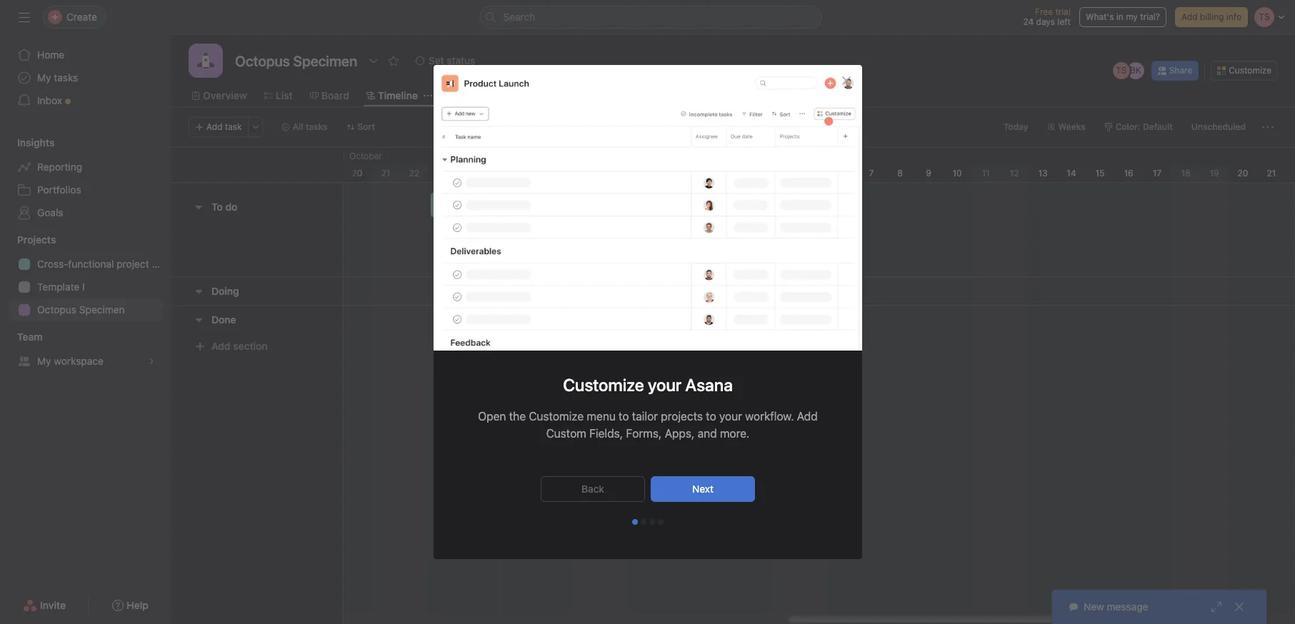 Task type: locate. For each thing, give the bounding box(es) containing it.
projects button
[[0, 233, 56, 247]]

#
[[632, 233, 638, 244]]

ts left bk
[[1116, 65, 1127, 76]]

1 21 from the left
[[381, 168, 390, 179]]

add right workflow.
[[797, 410, 818, 423]]

0 horizontal spatial 24
[[466, 168, 477, 179]]

10
[[953, 168, 962, 179]]

1 horizontal spatial ts
[[616, 228, 626, 239]]

portfolios
[[37, 184, 81, 196]]

left
[[1058, 16, 1071, 27]]

customize up menu
[[563, 375, 644, 395]]

my inside my workspace link
[[37, 355, 51, 367]]

20 left the 22
[[352, 168, 363, 179]]

22
[[409, 168, 420, 179]]

1 vertical spatial 1
[[621, 285, 625, 296]]

add inside add billing info button
[[1182, 11, 1198, 22]]

customize up custom
[[529, 410, 584, 423]]

27
[[552, 168, 562, 179]]

0 vertical spatial 24
[[1024, 16, 1034, 27]]

my for my tasks
[[37, 71, 51, 84]]

ts left identify
[[444, 199, 455, 210]]

and more.
[[697, 427, 750, 440]]

home
[[37, 49, 64, 61]]

my left tasks
[[37, 71, 51, 84]]

report
[[706, 257, 731, 267]]

do
[[225, 201, 238, 213]]

7
[[869, 168, 874, 179]]

0 vertical spatial my
[[37, 71, 51, 84]]

open the customize menu to tailor projects to your workflow. add custom fields, forms, apps, and more.
[[478, 410, 818, 440]]

9
[[926, 168, 932, 179]]

20 right the 19
[[1238, 168, 1249, 179]]

write up report
[[670, 257, 731, 267]]

2 vertical spatial ts
[[616, 228, 626, 239]]

template
[[37, 281, 80, 293]]

rocket image
[[197, 52, 214, 69]]

add inside open the customize menu to tailor projects to your workflow. add custom fields, forms, apps, and more.
[[797, 410, 818, 423]]

1 right study at the left top
[[621, 285, 625, 296]]

customize inside open the customize menu to tailor projects to your workflow. add custom fields, forms, apps, and more.
[[529, 410, 584, 423]]

0 horizontal spatial 20
[[352, 168, 363, 179]]

cross-functional project plan
[[37, 258, 171, 270]]

add left task
[[207, 121, 223, 132]]

add task
[[207, 121, 242, 132]]

template i
[[37, 281, 85, 293]]

identify
[[461, 199, 491, 210]]

my
[[1126, 11, 1138, 22]]

antartica
[[555, 285, 592, 296]]

2 my from the top
[[37, 355, 51, 367]]

your
[[719, 410, 742, 423]]

next button
[[651, 477, 755, 502]]

0 horizontal spatial 21
[[381, 168, 390, 179]]

goals link
[[9, 202, 163, 224]]

0 horizontal spatial ts
[[444, 199, 455, 210]]

ts left #
[[616, 228, 626, 239]]

octopus specimen
[[37, 304, 125, 316]]

files link
[[753, 88, 786, 104]]

share button
[[1152, 61, 1199, 81]]

free
[[1035, 6, 1053, 17]]

3
[[755, 168, 760, 179]]

1 horizontal spatial 1
[[698, 168, 702, 179]]

add inside add section button
[[212, 340, 230, 352]]

my inside my tasks link
[[37, 71, 51, 84]]

2 horizontal spatial ts
[[1116, 65, 1127, 76]]

apps,
[[665, 427, 694, 440]]

1 horizontal spatial 21
[[1267, 168, 1277, 179]]

timeline
[[378, 89, 418, 101]]

portfolios link
[[9, 179, 163, 202]]

overview link
[[192, 88, 247, 104]]

trial
[[1056, 6, 1071, 17]]

None text field
[[232, 48, 361, 74]]

project
[[117, 258, 149, 270]]

1 vertical spatial 24
[[466, 168, 477, 179]]

home link
[[9, 44, 163, 66]]

20
[[352, 168, 363, 179], [1238, 168, 1249, 179]]

1 vertical spatial customize
[[529, 410, 584, 423]]

21 right the 19
[[1267, 168, 1277, 179]]

list link
[[264, 88, 293, 104]]

1
[[698, 168, 702, 179], [621, 285, 625, 296]]

0 vertical spatial customize
[[563, 375, 644, 395]]

1 horizontal spatial to
[[706, 410, 716, 423]]

0 horizontal spatial 1
[[621, 285, 625, 296]]

0 horizontal spatial to
[[618, 410, 629, 423]]

template i link
[[9, 276, 163, 299]]

1 right 31
[[698, 168, 702, 179]]

what's in my trial?
[[1086, 11, 1160, 22]]

add down done button
[[212, 340, 230, 352]]

customize
[[563, 375, 644, 395], [529, 410, 584, 423]]

my
[[37, 71, 51, 84], [37, 355, 51, 367]]

customize your asana
[[563, 375, 733, 395]]

reporting
[[37, 161, 82, 173]]

add inside add task button
[[207, 121, 223, 132]]

menu
[[587, 410, 615, 423]]

team
[[17, 331, 43, 343]]

21
[[381, 168, 390, 179], [1267, 168, 1277, 179]]

24 left days
[[1024, 16, 1034, 27]]

done
[[212, 313, 236, 325]]

4
[[783, 168, 789, 179]]

billing
[[1200, 11, 1224, 22]]

add left billing
[[1182, 11, 1198, 22]]

to left tailor
[[618, 410, 629, 423]]

21 left the 22
[[381, 168, 390, 179]]

days
[[1037, 16, 1055, 27]]

1 horizontal spatial 24
[[1024, 16, 1034, 27]]

board
[[321, 89, 349, 101]]

i
[[82, 281, 85, 293]]

1 vertical spatial ts
[[444, 199, 455, 210]]

17
[[1153, 168, 1162, 179]]

insights element
[[0, 130, 171, 227]]

task
[[225, 121, 242, 132]]

23
[[438, 168, 448, 179]]

ts
[[1116, 65, 1127, 76], [444, 199, 455, 210], [616, 228, 626, 239]]

1 my from the top
[[37, 71, 51, 84]]

identify species
[[461, 199, 526, 210]]

2 to from the left
[[706, 410, 716, 423]]

24 left the 25
[[466, 168, 477, 179]]

my for my workspace
[[37, 355, 51, 367]]

section
[[233, 340, 268, 352]]

projects element
[[0, 227, 171, 324]]

add section
[[212, 340, 268, 352]]

add billing info
[[1182, 11, 1242, 22]]

2 20 from the left
[[1238, 168, 1249, 179]]

expand new message image
[[1211, 602, 1223, 613]]

1 vertical spatial my
[[37, 355, 51, 367]]

to left your
[[706, 410, 716, 423]]

functional
[[68, 258, 114, 270]]

to
[[618, 410, 629, 423], [706, 410, 716, 423]]

1 horizontal spatial 20
[[1238, 168, 1249, 179]]

insights
[[17, 136, 55, 149]]

31
[[667, 168, 676, 179]]

tasks
[[54, 71, 78, 84]]

poll
[[632, 223, 647, 234]]

my tasks
[[37, 71, 78, 84]]

24 inside free trial 24 days left
[[1024, 16, 1034, 27]]

my down team
[[37, 355, 51, 367]]



Task type: describe. For each thing, give the bounding box(es) containing it.
what's
[[1086, 11, 1114, 22]]

write
[[670, 257, 691, 267]]

close this dialog image
[[841, 75, 852, 86]]

11
[[982, 168, 990, 179]]

close image
[[1234, 602, 1246, 613]]

0 vertical spatial 1
[[698, 168, 702, 179]]

add for add section
[[212, 340, 230, 352]]

doing button
[[212, 278, 239, 304]]

free trial 24 days left
[[1024, 6, 1071, 27]]

collapse task list for the section to do image
[[193, 202, 204, 213]]

new message
[[1084, 601, 1149, 613]]

26
[[523, 168, 534, 179]]

forms,
[[626, 427, 662, 440]]

1 to from the left
[[618, 410, 629, 423]]

30
[[638, 168, 649, 179]]

ts for poll total #
[[616, 228, 626, 239]]

2
[[726, 168, 731, 179]]

board link
[[310, 88, 349, 104]]

1 20 from the left
[[352, 168, 363, 179]]

calendar
[[464, 89, 506, 101]]

add for add task
[[207, 121, 223, 132]]

my workspace link
[[9, 350, 163, 373]]

goals
[[37, 207, 63, 219]]

share
[[1170, 65, 1193, 76]]

what's in my trial? button
[[1080, 7, 1167, 27]]

13
[[1039, 168, 1048, 179]]

inbox
[[37, 94, 62, 106]]

29
[[609, 168, 620, 179]]

info
[[1227, 11, 1242, 22]]

my tasks link
[[9, 66, 163, 89]]

the
[[509, 410, 526, 423]]

poll total #
[[632, 223, 668, 244]]

timeline link
[[367, 88, 418, 104]]

teams element
[[0, 324, 171, 376]]

show subtasks for task antartica study image
[[531, 287, 540, 295]]

list
[[276, 89, 293, 101]]

up
[[693, 257, 704, 267]]

today button
[[997, 117, 1035, 137]]

specimen
[[79, 304, 125, 316]]

add to starred image
[[388, 55, 400, 66]]

19
[[1210, 168, 1220, 179]]

add task button
[[189, 117, 248, 137]]

0 vertical spatial ts
[[1116, 65, 1127, 76]]

in
[[1117, 11, 1124, 22]]

plan
[[152, 258, 171, 270]]

8
[[898, 168, 903, 179]]

18
[[1181, 168, 1191, 179]]

total
[[650, 223, 668, 234]]

14
[[1067, 168, 1077, 179]]

6
[[840, 168, 846, 179]]

species
[[494, 199, 526, 210]]

5
[[812, 168, 817, 179]]

invite button
[[14, 593, 75, 619]]

15
[[1096, 168, 1105, 179]]

collapse task list for the section doing image
[[193, 285, 204, 297]]

insights button
[[0, 136, 55, 150]]

invite
[[40, 600, 66, 612]]

cross-functional project plan link
[[9, 253, 171, 276]]

bk
[[1130, 65, 1142, 76]]

next
[[692, 483, 713, 495]]

today
[[1004, 121, 1029, 132]]

workspace
[[54, 355, 104, 367]]

global element
[[0, 35, 171, 121]]

octopus
[[37, 304, 76, 316]]

28
[[581, 168, 591, 179]]

study
[[594, 285, 618, 296]]

hide sidebar image
[[19, 11, 30, 23]]

projects
[[17, 234, 56, 246]]

to do
[[212, 201, 238, 213]]

calendar link
[[452, 88, 506, 104]]

workflow.
[[745, 410, 794, 423]]

search list box
[[479, 6, 822, 29]]

collapse task list for the section done image
[[193, 314, 204, 325]]

cross-
[[37, 258, 68, 270]]

reporting link
[[9, 156, 163, 179]]

done button
[[212, 307, 236, 333]]

2 21 from the left
[[1267, 168, 1277, 179]]

fields,
[[589, 427, 623, 440]]

your asana
[[648, 375, 733, 395]]

add billing info button
[[1175, 7, 1248, 27]]

trial?
[[1141, 11, 1160, 22]]

ts for identify species
[[444, 199, 455, 210]]

overview
[[203, 89, 247, 101]]

add for add billing info
[[1182, 11, 1198, 22]]

search button
[[479, 6, 822, 29]]



Task type: vqa. For each thing, say whether or not it's contained in the screenshot.
[example] create event agenda and outline
no



